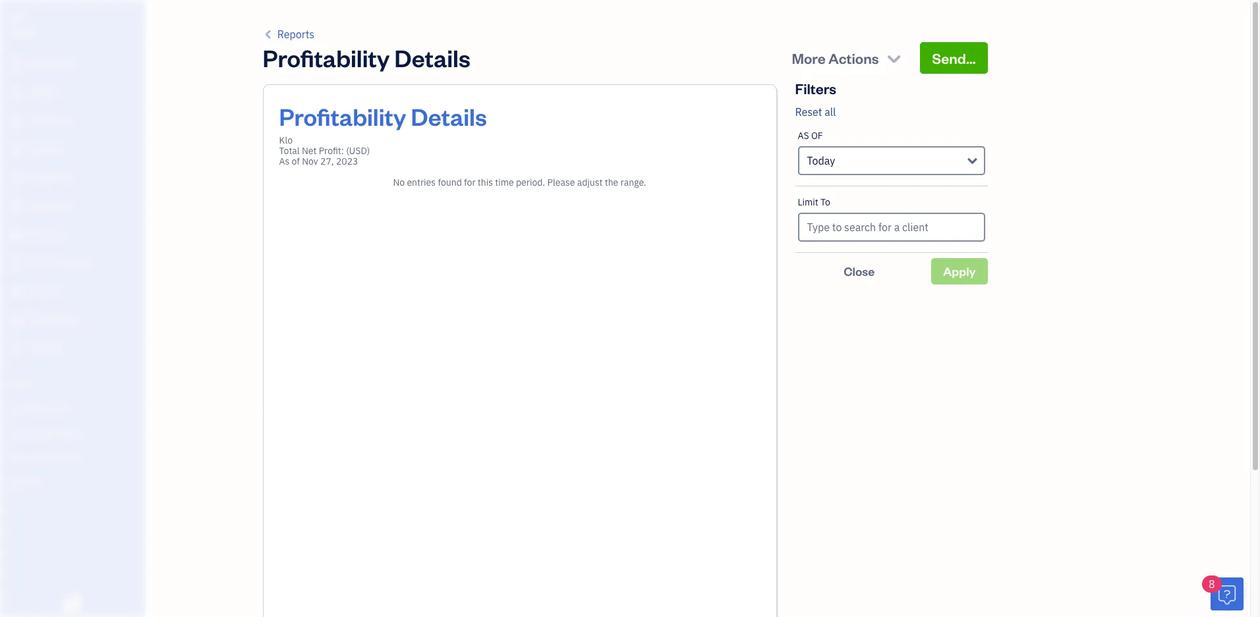 Task type: vqa. For each thing, say whether or not it's contained in the screenshot.
Payroll link
no



Task type: describe. For each thing, give the bounding box(es) containing it.
net
[[302, 145, 317, 157]]

resource center badge image
[[1211, 578, 1244, 611]]

today
[[807, 154, 835, 167]]

team members link
[[3, 397, 141, 420]]

total
[[279, 145, 300, 157]]

dashboard image
[[9, 59, 24, 72]]

as of element
[[795, 120, 988, 187]]

more actions
[[792, 49, 879, 67]]

items and services
[[10, 428, 79, 438]]

project image
[[9, 229, 24, 242]]

team
[[10, 403, 31, 414]]

reports button
[[263, 26, 314, 42]]

profitability for profitability details klo total net profit:  (usd) as of nov 27, 2023
[[279, 101, 406, 132]]

chevrondown image
[[885, 49, 903, 67]]

the
[[605, 177, 618, 188]]

reports
[[277, 28, 314, 41]]

nov
[[302, 156, 318, 167]]

this
[[478, 177, 493, 188]]

limit
[[798, 196, 818, 208]]

bank connections link
[[3, 446, 141, 469]]

Client text field
[[799, 214, 984, 241]]

bank connections
[[10, 452, 77, 463]]

27,
[[320, 156, 334, 167]]

bank
[[10, 452, 29, 463]]

klo owner
[[11, 12, 37, 37]]

members
[[32, 403, 67, 414]]

more actions button
[[780, 42, 915, 74]]

client image
[[9, 87, 24, 100]]

details for profitability details
[[394, 42, 470, 73]]

time
[[495, 177, 514, 188]]

please
[[547, 177, 575, 188]]

reset all
[[795, 105, 836, 119]]

owner
[[11, 26, 37, 37]]

invoice image
[[9, 144, 24, 157]]

apps
[[10, 379, 29, 389]]

of
[[811, 130, 823, 142]]

settings
[[10, 476, 40, 487]]

more
[[792, 49, 826, 67]]

timer image
[[9, 257, 24, 270]]

profitability details
[[263, 42, 470, 73]]

close
[[844, 264, 875, 279]]

found
[[438, 177, 462, 188]]

send… button
[[920, 42, 988, 74]]

chevronleft image
[[263, 26, 275, 42]]

payment image
[[9, 172, 24, 185]]

and
[[32, 428, 46, 438]]

items
[[10, 428, 30, 438]]



Task type: locate. For each thing, give the bounding box(es) containing it.
estimate image
[[9, 115, 24, 129]]

entries
[[407, 177, 436, 188]]

settings link
[[3, 471, 141, 494]]

8
[[1209, 578, 1215, 591]]

actions
[[828, 49, 879, 67]]

report image
[[9, 342, 24, 355]]

klo inside klo owner
[[11, 12, 25, 24]]

freshbooks image
[[62, 596, 83, 612]]

1 vertical spatial details
[[411, 101, 487, 132]]

apps link
[[3, 373, 141, 396]]

profitability inside profitability details klo total net profit:  (usd) as of nov 27, 2023
[[279, 101, 406, 132]]

reset all button
[[795, 104, 836, 120]]

details for profitability details klo total net profit:  (usd) as of nov 27, 2023
[[411, 101, 487, 132]]

profitability
[[263, 42, 390, 73], [279, 101, 406, 132]]

of
[[292, 156, 300, 167]]

filters
[[795, 79, 836, 98]]

main element
[[0, 0, 178, 617]]

0 vertical spatial profitability
[[263, 42, 390, 73]]

profitability for profitability details
[[263, 42, 390, 73]]

chart image
[[9, 314, 24, 327]]

1 horizontal spatial klo
[[279, 134, 293, 146]]

details
[[394, 42, 470, 73], [411, 101, 487, 132]]

klo
[[11, 12, 25, 24], [279, 134, 293, 146]]

profitability down reports
[[263, 42, 390, 73]]

to
[[820, 196, 830, 208]]

0 vertical spatial klo
[[11, 12, 25, 24]]

limit to
[[798, 196, 830, 208]]

0 vertical spatial details
[[394, 42, 470, 73]]

as
[[279, 156, 290, 167]]

items and services link
[[3, 422, 141, 445]]

limit to element
[[795, 187, 988, 253]]

Date Range field
[[798, 146, 985, 175]]

2023
[[336, 156, 358, 167]]

services
[[48, 428, 79, 438]]

klo up as at the top left of page
[[279, 134, 293, 146]]

money image
[[9, 285, 24, 299]]

details inside profitability details klo total net profit:  (usd) as of nov 27, 2023
[[411, 101, 487, 132]]

no
[[393, 177, 405, 188]]

(usd)
[[346, 145, 370, 157]]

profitability up profit:
[[279, 101, 406, 132]]

connections
[[31, 452, 77, 463]]

1 vertical spatial profitability
[[279, 101, 406, 132]]

profit:
[[319, 145, 344, 157]]

8 button
[[1202, 576, 1244, 611]]

klo up owner
[[11, 12, 25, 24]]

no entries found for this time period. please adjust the range.
[[393, 177, 646, 188]]

period.
[[516, 177, 545, 188]]

send…
[[932, 49, 976, 67]]

klo inside profitability details klo total net profit:  (usd) as of nov 27, 2023
[[279, 134, 293, 146]]

for
[[464, 177, 476, 188]]

all
[[825, 105, 836, 119]]

team members
[[10, 403, 67, 414]]

expense image
[[9, 200, 24, 214]]

1 vertical spatial klo
[[279, 134, 293, 146]]

adjust
[[577, 177, 603, 188]]

reset
[[795, 105, 822, 119]]

as of
[[798, 130, 823, 142]]

0 horizontal spatial klo
[[11, 12, 25, 24]]

close button
[[795, 258, 923, 285]]

profitability details klo total net profit:  (usd) as of nov 27, 2023
[[279, 101, 487, 167]]

as
[[798, 130, 809, 142]]

range.
[[621, 177, 646, 188]]



